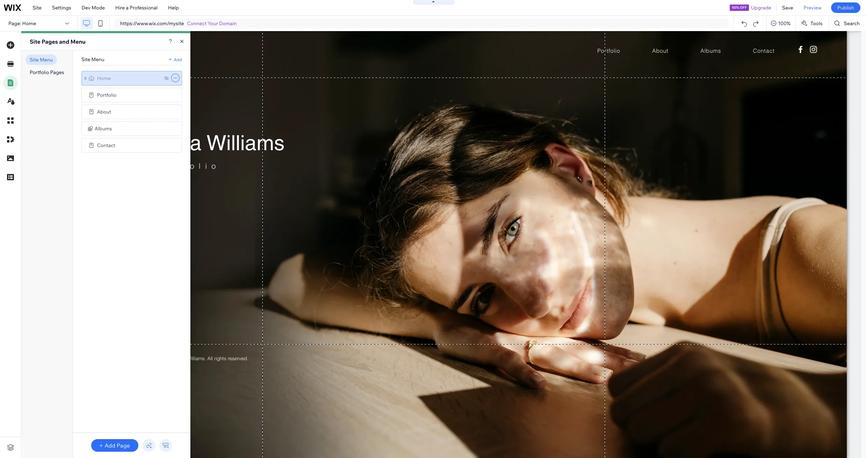 Task type: locate. For each thing, give the bounding box(es) containing it.
site pages and menu
[[30, 38, 86, 45]]

0 vertical spatial add
[[174, 57, 182, 62]]

your
[[208, 20, 218, 27]]

100% button
[[767, 16, 796, 31]]

add for add page
[[105, 442, 115, 449]]

2 horizontal spatial menu
[[91, 56, 104, 63]]

pages for site
[[42, 38, 58, 45]]

https://www.wix.com/mysite
[[120, 20, 184, 27]]

add page
[[105, 442, 130, 449]]

pages
[[42, 38, 58, 45], [50, 69, 64, 75]]

professional
[[130, 5, 158, 11]]

site menu
[[81, 56, 104, 63], [30, 57, 53, 63]]

1 horizontal spatial home
[[97, 75, 111, 81]]

home
[[22, 20, 36, 27], [97, 75, 111, 81]]

1 vertical spatial add
[[105, 442, 115, 449]]

add page button
[[91, 439, 138, 452]]

add inside button
[[105, 442, 115, 449]]

home up the site pages and menu
[[22, 20, 36, 27]]

site
[[32, 5, 42, 11], [30, 38, 40, 45], [81, 56, 90, 63], [30, 57, 39, 63]]

hire
[[115, 5, 125, 11]]

save
[[782, 5, 793, 11]]

1 horizontal spatial portfolio
[[97, 92, 116, 98]]

0 horizontal spatial portfolio
[[30, 69, 49, 75]]

save button
[[777, 0, 799, 15]]

pages left and
[[42, 38, 58, 45]]

0 vertical spatial portfolio
[[30, 69, 49, 75]]

https://www.wix.com/mysite connect your domain
[[120, 20, 237, 27]]

0 horizontal spatial menu
[[40, 57, 53, 63]]

1 vertical spatial portfolio
[[97, 92, 116, 98]]

0 vertical spatial pages
[[42, 38, 58, 45]]

about
[[97, 109, 111, 115]]

a
[[126, 5, 129, 11]]

portfolio
[[30, 69, 49, 75], [97, 92, 116, 98]]

site left settings
[[32, 5, 42, 11]]

tools button
[[796, 16, 829, 31]]

50%
[[732, 5, 739, 10]]

1 horizontal spatial add
[[174, 57, 182, 62]]

connect
[[187, 20, 207, 27]]

0 horizontal spatial add
[[105, 442, 115, 449]]

home up about
[[97, 75, 111, 81]]

site down the site pages and menu
[[81, 56, 90, 63]]

pages down the site pages and menu
[[50, 69, 64, 75]]

0 horizontal spatial home
[[22, 20, 36, 27]]

search button
[[829, 16, 866, 31]]

menu
[[71, 38, 86, 45], [91, 56, 104, 63], [40, 57, 53, 63]]

domain
[[219, 20, 237, 27]]

1 vertical spatial pages
[[50, 69, 64, 75]]

1 horizontal spatial menu
[[71, 38, 86, 45]]

add
[[174, 57, 182, 62], [105, 442, 115, 449]]

publish button
[[831, 2, 861, 13]]

settings
[[52, 5, 71, 11]]

help
[[168, 5, 179, 11]]



Task type: describe. For each thing, give the bounding box(es) containing it.
mode
[[92, 5, 105, 11]]

preview button
[[799, 0, 827, 15]]

off
[[740, 5, 747, 10]]

1 horizontal spatial site menu
[[81, 56, 104, 63]]

page
[[117, 442, 130, 449]]

pages for portfolio
[[50, 69, 64, 75]]

50% off
[[732, 5, 747, 10]]

dev
[[82, 5, 90, 11]]

0 vertical spatial home
[[22, 20, 36, 27]]

site up 'portfolio pages' in the left of the page
[[30, 57, 39, 63]]

site left and
[[30, 38, 40, 45]]

upgrade
[[751, 5, 771, 11]]

add for add
[[174, 57, 182, 62]]

tools
[[811, 20, 823, 27]]

portfolio pages
[[30, 69, 64, 75]]

portfolio for portfolio pages
[[30, 69, 49, 75]]

search
[[844, 20, 860, 27]]

1 vertical spatial home
[[97, 75, 111, 81]]

publish
[[838, 5, 854, 11]]

dev mode
[[82, 5, 105, 11]]

and
[[59, 38, 69, 45]]

albums
[[95, 125, 112, 132]]

100%
[[778, 20, 791, 27]]

hire a professional
[[115, 5, 158, 11]]

0 horizontal spatial site menu
[[30, 57, 53, 63]]

contact
[[97, 142, 115, 149]]

portfolio for portfolio
[[97, 92, 116, 98]]

preview
[[804, 5, 822, 11]]



Task type: vqa. For each thing, say whether or not it's contained in the screenshot.
and
yes



